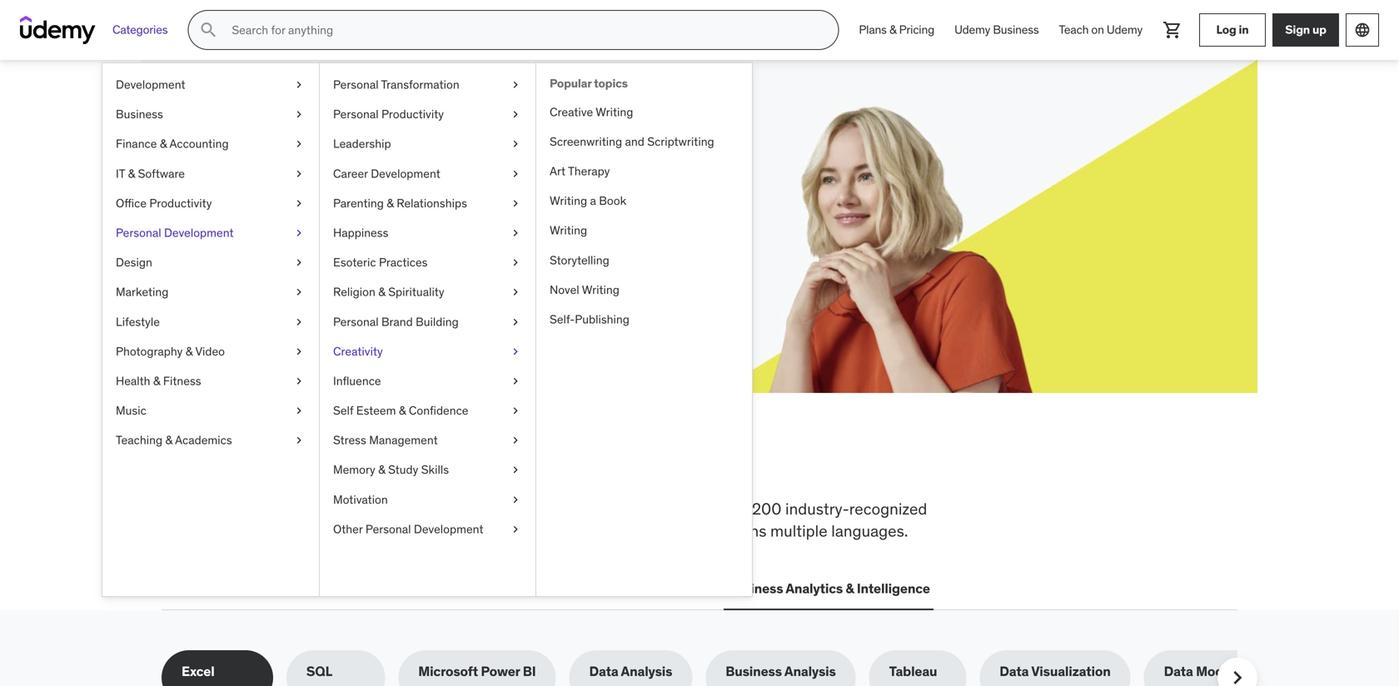 Task type: describe. For each thing, give the bounding box(es) containing it.
career development link
[[320, 159, 536, 189]]

xsmall image for memory & study skills
[[509, 462, 522, 478]]

scriptwriting
[[647, 134, 714, 149]]

xsmall image for esoteric practices
[[509, 255, 522, 271]]

xsmall image for design
[[292, 255, 306, 271]]

& for finance & accounting
[[160, 136, 167, 151]]

1 vertical spatial your
[[270, 174, 295, 191]]

communication button
[[605, 569, 710, 609]]

memory & study skills
[[333, 462, 449, 477]]

personal down to
[[366, 522, 411, 537]]

music
[[116, 403, 146, 418]]

& right esteem
[[399, 403, 406, 418]]

xsmall image for religion & spirituality
[[509, 284, 522, 300]]

self-
[[550, 312, 575, 327]]

development for career development
[[371, 166, 440, 181]]

need
[[438, 444, 518, 487]]

office
[[116, 196, 147, 211]]

data for data science
[[507, 580, 536, 597]]

and inside covering critical workplace skills to technical topics, including prep content for over 200 industry-recognized certifications, our catalog supports well-rounded professional development and spans multiple languages.
[[695, 521, 721, 541]]

spirituality
[[388, 285, 444, 300]]

modeling
[[1196, 663, 1255, 680]]

& for parenting & relationships
[[387, 196, 394, 211]]

storytelling
[[550, 253, 610, 268]]

video
[[195, 344, 225, 359]]

screenwriting and scriptwriting
[[550, 134, 714, 149]]

skills inside skills for your future expand your potential with a course. starting at just $12.99 through dec 15.
[[222, 132, 296, 167]]

productivity for office productivity
[[149, 196, 212, 211]]

therapy
[[568, 164, 610, 179]]

teach on udemy link
[[1049, 10, 1153, 50]]

screenwriting and scriptwriting link
[[536, 127, 752, 157]]

religion & spirituality
[[333, 285, 444, 300]]

15.
[[342, 192, 358, 209]]

motivation
[[333, 492, 388, 507]]

stress management link
[[320, 426, 536, 455]]

sign up
[[1286, 22, 1327, 37]]

industry-
[[786, 499, 849, 519]]

& for memory & study skills
[[378, 462, 385, 477]]

xsmall image for lifestyle
[[292, 314, 306, 330]]

novel
[[550, 282, 579, 297]]

development down technical
[[414, 522, 484, 537]]

stress management
[[333, 433, 438, 448]]

practices
[[379, 255, 428, 270]]

memory
[[333, 462, 375, 477]]

leadership link
[[320, 129, 536, 159]]

plans
[[859, 22, 887, 37]]

religion & spirituality link
[[320, 278, 536, 307]]

esteem
[[356, 403, 396, 418]]

0 vertical spatial your
[[345, 132, 405, 167]]

Search for anything text field
[[229, 16, 818, 44]]

to
[[395, 499, 410, 519]]

finance & accounting link
[[102, 129, 319, 159]]

transformation
[[381, 77, 460, 92]]

lifestyle link
[[102, 307, 319, 337]]

web
[[165, 580, 193, 597]]

xsmall image for personal productivity
[[509, 106, 522, 123]]

next image
[[1224, 665, 1251, 686]]

marketing
[[116, 285, 169, 300]]

analysis for data analysis
[[621, 663, 672, 680]]

creativity
[[333, 344, 383, 359]]

data analysis
[[589, 663, 672, 680]]

catalog
[[288, 521, 340, 541]]

sign
[[1286, 22, 1310, 37]]

xsmall image for self esteem & confidence
[[509, 403, 522, 419]]

xsmall image for creativity
[[509, 343, 522, 360]]

a inside skills for your future expand your potential with a course. starting at just $12.99 through dec 15.
[[383, 174, 390, 191]]

xsmall image for happiness
[[509, 225, 522, 241]]

xsmall image for motivation
[[509, 492, 522, 508]]

art therapy
[[550, 164, 610, 179]]

xsmall image for other personal development
[[509, 521, 522, 538]]

place
[[629, 444, 716, 487]]

log in link
[[1199, 13, 1266, 47]]

it for it & software
[[116, 166, 125, 181]]

relationships
[[397, 196, 467, 211]]

course.
[[393, 174, 436, 191]]

through
[[265, 192, 312, 209]]

creative
[[550, 104, 593, 119]]

log in
[[1217, 22, 1249, 37]]

development for web development
[[196, 580, 279, 597]]

self-publishing link
[[536, 305, 752, 334]]

personal for personal development
[[116, 225, 161, 240]]

rounded
[[445, 521, 504, 541]]

excel
[[182, 663, 215, 680]]

career
[[333, 166, 368, 181]]

happiness
[[333, 225, 389, 240]]

finance
[[116, 136, 157, 151]]

for inside skills for your future expand your potential with a course. starting at just $12.99 through dec 15.
[[301, 132, 340, 167]]

with
[[354, 174, 380, 191]]

writing up the publishing
[[582, 282, 620, 297]]

stress
[[333, 433, 366, 448]]

xsmall image for music
[[292, 403, 306, 419]]

recognized
[[849, 499, 927, 519]]

photography
[[116, 344, 183, 359]]

topics
[[594, 76, 628, 91]]

creative writing link
[[536, 97, 752, 127]]

confidence
[[409, 403, 469, 418]]

data for data visualization
[[1000, 663, 1029, 680]]

0 vertical spatial skills
[[276, 444, 366, 487]]

it & software link
[[102, 159, 319, 189]]

xsmall image for personal development
[[292, 225, 306, 241]]

analysis for business analysis
[[785, 663, 836, 680]]

it certifications
[[299, 580, 398, 597]]

leadership for leadership button
[[418, 580, 487, 597]]

bi
[[523, 663, 536, 680]]

business analytics & intelligence
[[727, 580, 930, 597]]

development for personal development
[[164, 225, 234, 240]]

writing link
[[536, 216, 752, 246]]

visualization
[[1032, 663, 1111, 680]]

on
[[1092, 22, 1104, 37]]

art therapy link
[[536, 157, 752, 186]]

tableau
[[889, 663, 937, 680]]

0 vertical spatial in
[[1239, 22, 1249, 37]]

xsmall image for leadership
[[509, 136, 522, 152]]

parenting & relationships link
[[320, 189, 536, 218]]

expand
[[222, 174, 266, 191]]

skills inside memory & study skills link
[[421, 462, 449, 477]]

brand
[[381, 314, 413, 329]]

data for data analysis
[[589, 663, 619, 680]]

design link
[[102, 248, 319, 278]]

career development
[[333, 166, 440, 181]]

business for business analytics & intelligence
[[727, 580, 783, 597]]

photography & video link
[[102, 337, 319, 366]]

log
[[1217, 22, 1237, 37]]

esoteric practices
[[333, 255, 428, 270]]

office productivity link
[[102, 189, 319, 218]]

& for health & fitness
[[153, 374, 160, 389]]

certifications,
[[162, 521, 258, 541]]



Task type: locate. For each thing, give the bounding box(es) containing it.
your up through
[[270, 174, 295, 191]]

xsmall image inside office productivity link
[[292, 195, 306, 212]]

self-publishing
[[550, 312, 630, 327]]

xsmall image inside marketing link
[[292, 284, 306, 300]]

xsmall image for business
[[292, 106, 306, 123]]

xsmall image for influence
[[509, 373, 522, 389]]

personal down religion
[[333, 314, 379, 329]]

leadership for "leadership" link
[[333, 136, 391, 151]]

your up with
[[345, 132, 405, 167]]

xsmall image inside other personal development link
[[509, 521, 522, 538]]

& right religion
[[378, 285, 386, 300]]

you
[[372, 444, 432, 487]]

xsmall image inside 'personal development' link
[[292, 225, 306, 241]]

xsmall image inside self esteem & confidence link
[[509, 403, 522, 419]]

writing down art
[[550, 193, 587, 208]]

leadership
[[333, 136, 391, 151], [418, 580, 487, 597]]

including
[[532, 499, 596, 519]]

leadership down rounded
[[418, 580, 487, 597]]

supports
[[344, 521, 407, 541]]

1 vertical spatial in
[[524, 444, 557, 487]]

spans
[[725, 521, 767, 541]]

skills down stress management link
[[421, 462, 449, 477]]

personal transformation link
[[320, 70, 536, 100]]

xsmall image for personal transformation
[[509, 77, 522, 93]]

xsmall image inside health & fitness link
[[292, 373, 306, 389]]

xsmall image inside teaching & academics link
[[292, 432, 306, 449]]

xsmall image for personal brand building
[[509, 314, 522, 330]]

productivity up personal development
[[149, 196, 212, 211]]

xsmall image inside motivation link
[[509, 492, 522, 508]]

0 vertical spatial for
[[301, 132, 340, 167]]

xsmall image inside development link
[[292, 77, 306, 93]]

topic filters element
[[162, 651, 1275, 686]]

& left 'study'
[[378, 462, 385, 477]]

& right plans
[[890, 22, 897, 37]]

1 vertical spatial and
[[695, 521, 721, 541]]

0 vertical spatial a
[[383, 174, 390, 191]]

0 horizontal spatial skills
[[222, 132, 296, 167]]

teach on udemy
[[1059, 22, 1143, 37]]

publishing
[[575, 312, 630, 327]]

creativity element
[[536, 63, 752, 596]]

0 horizontal spatial analysis
[[621, 663, 672, 680]]

shopping cart with 0 items image
[[1163, 20, 1183, 40]]

1 udemy from the left
[[955, 22, 991, 37]]

xsmall image inside parenting & relationships 'link'
[[509, 195, 522, 212]]

it for it certifications
[[299, 580, 310, 597]]

writing down topics
[[596, 104, 633, 119]]

and down over
[[695, 521, 721, 541]]

in right log
[[1239, 22, 1249, 37]]

xsmall image inside creativity link
[[509, 343, 522, 360]]

xsmall image inside design link
[[292, 255, 306, 271]]

skills up supports on the bottom of page
[[356, 499, 392, 519]]

xsmall image inside religion & spirituality 'link'
[[509, 284, 522, 300]]

0 horizontal spatial and
[[625, 134, 645, 149]]

udemy inside teach on udemy link
[[1107, 22, 1143, 37]]

it inside button
[[299, 580, 310, 597]]

art
[[550, 164, 566, 179]]

novel writing link
[[536, 275, 752, 305]]

categories
[[112, 22, 168, 37]]

xsmall image inside 'music' link
[[292, 403, 306, 419]]

business inside button
[[727, 580, 783, 597]]

xsmall image for finance & accounting
[[292, 136, 306, 152]]

topics,
[[481, 499, 528, 519]]

xsmall image for marketing
[[292, 284, 306, 300]]

1 horizontal spatial udemy
[[1107, 22, 1143, 37]]

productivity for personal productivity
[[381, 107, 444, 122]]

personal up personal productivity
[[333, 77, 379, 92]]

a
[[383, 174, 390, 191], [590, 193, 596, 208]]

leadership inside "leadership" link
[[333, 136, 391, 151]]

xsmall image inside "leadership" link
[[509, 136, 522, 152]]

creativity link
[[320, 337, 536, 366]]

a left book
[[590, 193, 596, 208]]

xsmall image
[[509, 77, 522, 93], [292, 106, 306, 123], [509, 106, 522, 123], [509, 136, 522, 152], [292, 166, 306, 182], [509, 225, 522, 241], [292, 255, 306, 271], [292, 284, 306, 300], [509, 314, 522, 330], [509, 343, 522, 360], [509, 403, 522, 419], [292, 432, 306, 449], [509, 521, 522, 538]]

0 vertical spatial leadership
[[333, 136, 391, 151]]

leadership up career
[[333, 136, 391, 151]]

in
[[1239, 22, 1249, 37], [524, 444, 557, 487]]

udemy inside udemy business link
[[955, 22, 991, 37]]

udemy
[[955, 22, 991, 37], [1107, 22, 1143, 37]]

dec
[[315, 192, 339, 209]]

0 horizontal spatial in
[[524, 444, 557, 487]]

xsmall image for it & software
[[292, 166, 306, 182]]

udemy right pricing in the top of the page
[[955, 22, 991, 37]]

development down office productivity link
[[164, 225, 234, 240]]

personal up design
[[116, 225, 161, 240]]

personal development
[[116, 225, 234, 240]]

1 horizontal spatial in
[[1239, 22, 1249, 37]]

xsmall image inside finance & accounting link
[[292, 136, 306, 152]]

influence link
[[320, 366, 536, 396]]

xsmall image
[[292, 77, 306, 93], [292, 136, 306, 152], [509, 166, 522, 182], [292, 195, 306, 212], [509, 195, 522, 212], [292, 225, 306, 241], [509, 255, 522, 271], [509, 284, 522, 300], [292, 314, 306, 330], [292, 343, 306, 360], [292, 373, 306, 389], [509, 373, 522, 389], [292, 403, 306, 419], [509, 432, 522, 449], [509, 462, 522, 478], [509, 492, 522, 508]]

personal development link
[[102, 218, 319, 248]]

xsmall image for career development
[[509, 166, 522, 182]]

& up office
[[128, 166, 135, 181]]

1 horizontal spatial it
[[299, 580, 310, 597]]

motivation link
[[320, 485, 536, 515]]

skills
[[276, 444, 366, 487], [356, 499, 392, 519]]

xsmall image inside business link
[[292, 106, 306, 123]]

data
[[507, 580, 536, 597], [589, 663, 619, 680], [1000, 663, 1029, 680], [1164, 663, 1193, 680]]

1 horizontal spatial for
[[695, 499, 714, 519]]

writing up storytelling
[[550, 223, 587, 238]]

microsoft power bi
[[418, 663, 536, 680]]

teaching
[[116, 433, 163, 448]]

xsmall image for office productivity
[[292, 195, 306, 212]]

1 vertical spatial productivity
[[149, 196, 212, 211]]

personal brand building link
[[320, 307, 536, 337]]

development up parenting & relationships
[[371, 166, 440, 181]]

fitness
[[163, 374, 201, 389]]

xsmall image inside the influence link
[[509, 373, 522, 389]]

xsmall image for photography & video
[[292, 343, 306, 360]]

academics
[[175, 433, 232, 448]]

& for religion & spirituality
[[378, 285, 386, 300]]

other
[[333, 522, 363, 537]]

teach
[[1059, 22, 1089, 37]]

0 horizontal spatial productivity
[[149, 196, 212, 211]]

& for photography & video
[[186, 344, 193, 359]]

well-
[[411, 521, 445, 541]]

2 udemy from the left
[[1107, 22, 1143, 37]]

1 horizontal spatial skills
[[421, 462, 449, 477]]

1 vertical spatial skills
[[421, 462, 449, 477]]

1 horizontal spatial your
[[345, 132, 405, 167]]

esoteric
[[333, 255, 376, 270]]

finance & accounting
[[116, 136, 229, 151]]

development
[[116, 77, 185, 92], [371, 166, 440, 181], [164, 225, 234, 240], [414, 522, 484, 537], [196, 580, 279, 597]]

development inside button
[[196, 580, 279, 597]]

health & fitness link
[[102, 366, 319, 396]]

xsmall image inside "personal productivity" link
[[509, 106, 522, 123]]

data inside button
[[507, 580, 536, 597]]

& inside button
[[846, 580, 854, 597]]

technical
[[413, 499, 478, 519]]

parenting & relationships
[[333, 196, 467, 211]]

languages.
[[832, 521, 908, 541]]

all the skills you need in one place
[[162, 444, 716, 487]]

self esteem & confidence link
[[320, 396, 536, 426]]

building
[[416, 314, 459, 329]]

content
[[637, 499, 691, 519]]

skills
[[222, 132, 296, 167], [421, 462, 449, 477]]

leadership button
[[414, 569, 490, 609]]

submit search image
[[199, 20, 219, 40]]

data right bi
[[589, 663, 619, 680]]

personal for personal productivity
[[333, 107, 379, 122]]

a right with
[[383, 174, 390, 191]]

0 horizontal spatial it
[[116, 166, 125, 181]]

covering critical workplace skills to technical topics, including prep content for over 200 industry-recognized certifications, our catalog supports well-rounded professional development and spans multiple languages.
[[162, 499, 927, 541]]

other personal development link
[[320, 515, 536, 544]]

xsmall image inside stress management link
[[509, 432, 522, 449]]

in up including
[[524, 444, 557, 487]]

& right teaching
[[165, 433, 173, 448]]

0 horizontal spatial for
[[301, 132, 340, 167]]

it up office
[[116, 166, 125, 181]]

& for plans & pricing
[[890, 22, 897, 37]]

personal productivity
[[333, 107, 444, 122]]

1 vertical spatial it
[[299, 580, 310, 597]]

xsmall image inside personal brand building link
[[509, 314, 522, 330]]

marketing link
[[102, 278, 319, 307]]

skills up 'workplace'
[[276, 444, 366, 487]]

productivity down transformation
[[381, 107, 444, 122]]

skills inside covering critical workplace skills to technical topics, including prep content for over 200 industry-recognized certifications, our catalog supports well-rounded professional development and spans multiple languages.
[[356, 499, 392, 519]]

2 analysis from the left
[[785, 663, 836, 680]]

0 vertical spatial productivity
[[381, 107, 444, 122]]

web development button
[[162, 569, 282, 609]]

data science
[[507, 580, 588, 597]]

writing a book link
[[536, 186, 752, 216]]

business for business
[[116, 107, 163, 122]]

& for it & software
[[128, 166, 135, 181]]

xsmall image inside happiness link
[[509, 225, 522, 241]]

0 vertical spatial skills
[[222, 132, 296, 167]]

teaching & academics link
[[102, 426, 319, 455]]

xsmall image inside photography & video link
[[292, 343, 306, 360]]

it
[[116, 166, 125, 181], [299, 580, 310, 597]]

skills for your future expand your potential with a course. starting at just $12.99 through dec 15.
[[222, 132, 528, 209]]

data left visualization
[[1000, 663, 1029, 680]]

1 horizontal spatial analysis
[[785, 663, 836, 680]]

1 horizontal spatial and
[[695, 521, 721, 541]]

writing a book
[[550, 193, 627, 208]]

writing
[[596, 104, 633, 119], [550, 193, 587, 208], [550, 223, 587, 238], [582, 282, 620, 297]]

personal for personal transformation
[[333, 77, 379, 92]]

over
[[718, 499, 748, 519]]

and inside the creativity element
[[625, 134, 645, 149]]

1 vertical spatial a
[[590, 193, 596, 208]]

development down categories dropdown button
[[116, 77, 185, 92]]

udemy right on
[[1107, 22, 1143, 37]]

choose a language image
[[1354, 22, 1371, 38]]

xsmall image inside esoteric practices link
[[509, 255, 522, 271]]

0 horizontal spatial your
[[270, 174, 295, 191]]

data left modeling
[[1164, 663, 1193, 680]]

it left the 'certifications'
[[299, 580, 310, 597]]

xsmall image for teaching & academics
[[292, 432, 306, 449]]

personal for personal brand building
[[333, 314, 379, 329]]

& right finance
[[160, 136, 167, 151]]

data for data modeling
[[1164, 663, 1193, 680]]

self
[[333, 403, 353, 418]]

200
[[752, 499, 782, 519]]

for left over
[[695, 499, 714, 519]]

1 vertical spatial leadership
[[418, 580, 487, 597]]

all
[[162, 444, 210, 487]]

and down the creative writing link
[[625, 134, 645, 149]]

critical
[[229, 499, 276, 519]]

business for business analysis
[[726, 663, 782, 680]]

0 vertical spatial it
[[116, 166, 125, 181]]

leadership inside leadership button
[[418, 580, 487, 597]]

novel writing
[[550, 282, 620, 297]]

for inside covering critical workplace skills to technical topics, including prep content for over 200 industry-recognized certifications, our catalog supports well-rounded professional development and spans multiple languages.
[[695, 499, 714, 519]]

personal transformation
[[333, 77, 460, 92]]

1 analysis from the left
[[621, 663, 672, 680]]

business inside topic filters element
[[726, 663, 782, 680]]

xsmall image for health & fitness
[[292, 373, 306, 389]]

plans & pricing link
[[849, 10, 945, 50]]

other personal development
[[333, 522, 484, 537]]

0 horizontal spatial udemy
[[955, 22, 991, 37]]

xsmall image for development
[[292, 77, 306, 93]]

udemy image
[[20, 16, 96, 44]]

xsmall image for parenting & relationships
[[509, 195, 522, 212]]

xsmall image inside the personal transformation link
[[509, 77, 522, 93]]

your
[[345, 132, 405, 167], [270, 174, 295, 191]]

& right analytics
[[846, 580, 854, 597]]

personal down personal transformation
[[333, 107, 379, 122]]

religion
[[333, 285, 376, 300]]

data modeling
[[1164, 663, 1255, 680]]

up
[[1313, 22, 1327, 37]]

& for teaching & academics
[[165, 433, 173, 448]]

future
[[410, 132, 492, 167]]

analysis
[[621, 663, 672, 680], [785, 663, 836, 680]]

0 vertical spatial and
[[625, 134, 645, 149]]

xsmall image inside career development link
[[509, 166, 522, 182]]

xsmall image inside lifestyle link
[[292, 314, 306, 330]]

& left video
[[186, 344, 193, 359]]

0 horizontal spatial a
[[383, 174, 390, 191]]

for up potential
[[301, 132, 340, 167]]

& down career development
[[387, 196, 394, 211]]

xsmall image inside 'it & software' link
[[292, 166, 306, 182]]

0 horizontal spatial leadership
[[333, 136, 391, 151]]

skills up expand
[[222, 132, 296, 167]]

the
[[217, 444, 270, 487]]

& right the health
[[153, 374, 160, 389]]

xsmall image for stress management
[[509, 432, 522, 449]]

xsmall image inside memory & study skills link
[[509, 462, 522, 478]]

development right web
[[196, 580, 279, 597]]

productivity
[[381, 107, 444, 122], [149, 196, 212, 211]]

1 horizontal spatial productivity
[[381, 107, 444, 122]]

our
[[261, 521, 284, 541]]

pricing
[[899, 22, 935, 37]]

business analytics & intelligence button
[[724, 569, 934, 609]]

1 horizontal spatial a
[[590, 193, 596, 208]]

1 vertical spatial skills
[[356, 499, 392, 519]]

1 horizontal spatial leadership
[[418, 580, 487, 597]]

1 vertical spatial for
[[695, 499, 714, 519]]

data left science
[[507, 580, 536, 597]]



Task type: vqa. For each thing, say whether or not it's contained in the screenshot.
"Data Modeling"
yes



